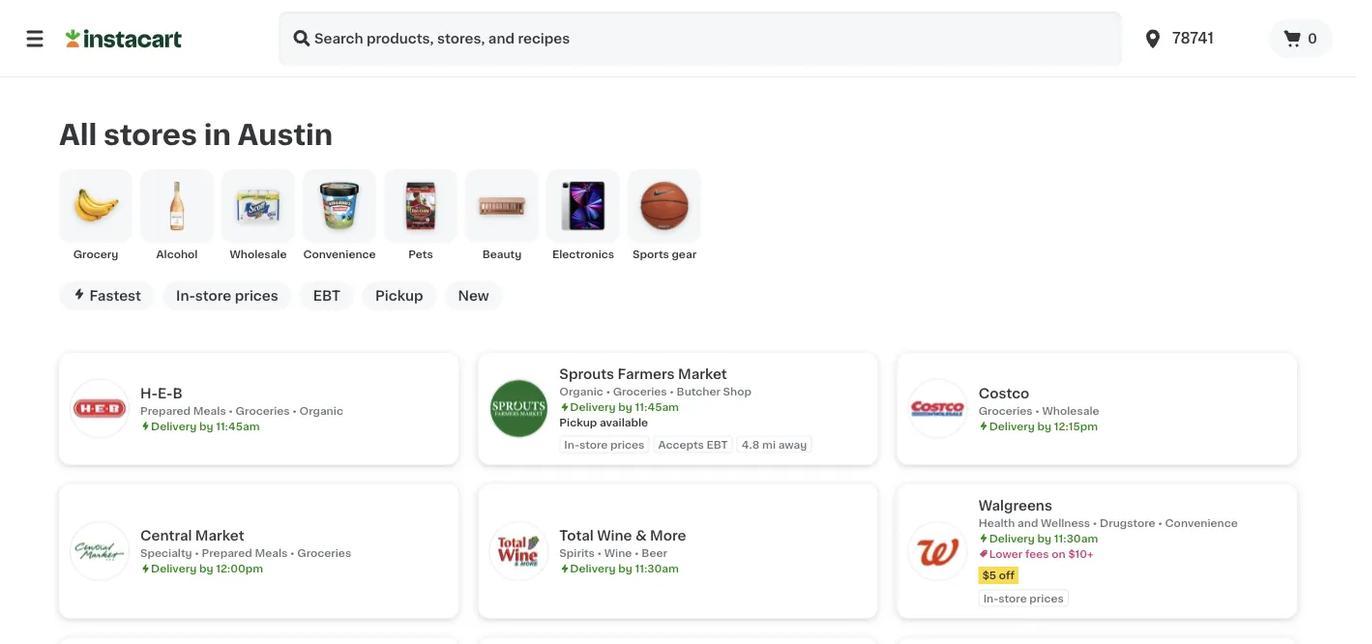 Task type: locate. For each thing, give the bounding box(es) containing it.
ebt
[[313, 289, 340, 303], [707, 439, 728, 450]]

pickup button
[[362, 281, 437, 310]]

convenience
[[303, 249, 376, 260], [1165, 517, 1238, 528]]

prices left ebt button
[[235, 289, 278, 303]]

pickup available
[[559, 417, 648, 428]]

1 horizontal spatial organic
[[559, 386, 603, 397]]

fastest button
[[59, 281, 155, 310]]

&
[[636, 529, 647, 543]]

1 vertical spatial wholesale
[[1042, 405, 1100, 416]]

market up delivery by 12:00pm at the left of the page
[[195, 529, 244, 543]]

delivery down spirits in the bottom left of the page
[[570, 563, 616, 574]]

new
[[458, 289, 489, 303]]

0 horizontal spatial in-store prices
[[176, 289, 278, 303]]

convenience right drugstore
[[1165, 517, 1238, 528]]

walgreens health and wellness • drugstore • convenience
[[979, 499, 1238, 528]]

0 vertical spatial convenience
[[303, 249, 376, 260]]

h-e-b prepared meals • groceries • organic
[[140, 387, 343, 416]]

78741 button
[[1130, 12, 1269, 66], [1142, 12, 1258, 66]]

0 vertical spatial prices
[[235, 289, 278, 303]]

central market specialty • prepared meals • groceries
[[140, 529, 351, 559]]

in- down pickup available
[[564, 439, 579, 450]]

2 horizontal spatial in-
[[984, 593, 999, 604]]

in
[[204, 121, 231, 148]]

11:30am
[[1054, 533, 1098, 544], [635, 563, 679, 574]]

in-store prices button
[[163, 281, 292, 310]]

delivery by 11:30am down total wine & more spirits • wine • beer at the bottom of page
[[570, 563, 679, 574]]

1 vertical spatial organic
[[299, 405, 343, 416]]

organic
[[559, 386, 603, 397], [299, 405, 343, 416]]

1 vertical spatial convenience
[[1165, 517, 1238, 528]]

0 horizontal spatial wholesale
[[230, 249, 287, 260]]

0 vertical spatial organic
[[559, 386, 603, 397]]

11:30am down beer
[[635, 563, 679, 574]]

0 vertical spatial delivery by 11:45am
[[570, 402, 679, 412]]

delivery
[[570, 402, 616, 412], [151, 421, 197, 432], [989, 421, 1035, 432], [989, 533, 1035, 544], [151, 563, 197, 574], [570, 563, 616, 574]]

delivery by 11:45am down b
[[151, 421, 260, 432]]

market inside central market specialty • prepared meals • groceries
[[195, 529, 244, 543]]

ebt left pickup button
[[313, 289, 340, 303]]

0 horizontal spatial organic
[[299, 405, 343, 416]]

prepared up "12:00pm"
[[202, 548, 252, 559]]

on
[[1052, 548, 1066, 559]]

in-store prices down pickup available
[[564, 439, 645, 450]]

0 horizontal spatial ebt
[[313, 289, 340, 303]]

wholesale inside costco groceries • wholesale
[[1042, 405, 1100, 416]]

wholesale up in-store prices button
[[230, 249, 287, 260]]

all
[[59, 121, 97, 148]]

walgreens image
[[909, 522, 967, 580]]

1 horizontal spatial prepared
[[202, 548, 252, 559]]

1 horizontal spatial prices
[[610, 439, 645, 450]]

spirits
[[559, 548, 595, 559]]

2 horizontal spatial prices
[[1030, 593, 1064, 604]]

store down off
[[999, 593, 1027, 604]]

0 button
[[1269, 19, 1333, 58]]

2 vertical spatial store
[[999, 593, 1027, 604]]

0 horizontal spatial delivery by 11:45am
[[151, 421, 260, 432]]

farmers
[[618, 367, 675, 381]]

0 horizontal spatial delivery by 11:30am
[[570, 563, 679, 574]]

shop
[[723, 386, 752, 397]]

wholesale
[[230, 249, 287, 260], [1042, 405, 1100, 416]]

groceries
[[613, 386, 667, 397], [236, 405, 290, 416], [979, 405, 1033, 416], [297, 548, 351, 559]]

1 horizontal spatial pickup
[[559, 417, 597, 428]]

delivery for central market
[[151, 563, 197, 574]]

1 vertical spatial in-
[[564, 439, 579, 450]]

0 horizontal spatial meals
[[193, 405, 226, 416]]

1 vertical spatial pickup
[[559, 417, 597, 428]]

alcohol
[[156, 249, 198, 260]]

wine left beer
[[604, 548, 632, 559]]

1 horizontal spatial market
[[678, 367, 727, 381]]

specialty
[[140, 548, 192, 559]]

butcher
[[677, 386, 721, 397]]

total
[[559, 529, 594, 543]]

1 vertical spatial market
[[195, 529, 244, 543]]

groceries inside central market specialty • prepared meals • groceries
[[297, 548, 351, 559]]

None search field
[[279, 12, 1122, 66]]

groceries inside h-e-b prepared meals • groceries • organic
[[236, 405, 290, 416]]

0 horizontal spatial prepared
[[140, 405, 191, 416]]

0 vertical spatial market
[[678, 367, 727, 381]]

by down total wine & more spirits • wine • beer at the bottom of page
[[618, 563, 633, 574]]

delivery down specialty at the left bottom of the page
[[151, 563, 197, 574]]

pickup
[[375, 289, 423, 303], [559, 417, 597, 428]]

0 vertical spatial wholesale
[[230, 249, 287, 260]]

1 vertical spatial in-store prices
[[564, 439, 645, 450]]

2 78741 button from the left
[[1142, 12, 1258, 66]]

by up available
[[618, 402, 633, 412]]

sprouts
[[559, 367, 614, 381]]

meals inside h-e-b prepared meals • groceries • organic
[[193, 405, 226, 416]]

1 horizontal spatial in-
[[564, 439, 579, 450]]

delivery down costco in the right bottom of the page
[[989, 421, 1035, 432]]

store inside in-store prices button
[[195, 289, 231, 303]]

1 vertical spatial prepared
[[202, 548, 252, 559]]

12:00pm
[[216, 563, 263, 574]]

1 vertical spatial delivery by 11:45am
[[151, 421, 260, 432]]

beauty button
[[465, 169, 539, 262]]

delivery up pickup available
[[570, 402, 616, 412]]

central market image
[[71, 522, 129, 580]]

in-store prices down alcohol
[[176, 289, 278, 303]]

sports gear
[[633, 249, 697, 260]]

pickup left available
[[559, 417, 597, 428]]

1 vertical spatial delivery by 11:30am
[[570, 563, 679, 574]]

$5 off
[[983, 570, 1015, 581]]

new button
[[445, 281, 503, 310]]

0 vertical spatial wine
[[597, 529, 632, 543]]

delivery by 11:45am up available
[[570, 402, 679, 412]]

electronics button
[[547, 169, 620, 262]]

prepared
[[140, 405, 191, 416], [202, 548, 252, 559]]

gear
[[672, 249, 697, 260]]

delivery by 11:45am
[[570, 402, 679, 412], [151, 421, 260, 432]]

•
[[606, 386, 610, 397], [670, 386, 674, 397], [229, 405, 233, 416], [292, 405, 297, 416], [1035, 405, 1040, 416], [1093, 517, 1097, 528], [1158, 517, 1163, 528], [195, 548, 199, 559], [290, 548, 295, 559], [597, 548, 602, 559], [635, 548, 639, 559]]

1 vertical spatial store
[[579, 439, 608, 450]]

1 horizontal spatial 11:30am
[[1054, 533, 1098, 544]]

store
[[195, 289, 231, 303], [579, 439, 608, 450], [999, 593, 1027, 604]]

total wine & more spirits • wine • beer
[[559, 529, 686, 559]]

in-store prices
[[176, 289, 278, 303], [564, 439, 645, 450], [984, 593, 1064, 604]]

delivery by 11:30am up lower fees on $10+
[[989, 533, 1098, 544]]

0 horizontal spatial 11:30am
[[635, 563, 679, 574]]

pickup down pets
[[375, 289, 423, 303]]

wholesale up 12:15pm
[[1042, 405, 1100, 416]]

convenience inside walgreens health and wellness • drugstore • convenience
[[1165, 517, 1238, 528]]

0 vertical spatial meals
[[193, 405, 226, 416]]

1 horizontal spatial convenience
[[1165, 517, 1238, 528]]

in- down alcohol
[[176, 289, 195, 303]]

convenience inside convenience button
[[303, 249, 376, 260]]

0 vertical spatial in-
[[176, 289, 195, 303]]

2 vertical spatial prices
[[1030, 593, 1064, 604]]

lower
[[989, 548, 1023, 559]]

grocery
[[73, 249, 118, 260]]

sports gear button
[[628, 169, 701, 262]]

0 horizontal spatial pickup
[[375, 289, 423, 303]]

prepared down e-
[[140, 405, 191, 416]]

0 vertical spatial pickup
[[375, 289, 423, 303]]

Search field
[[279, 12, 1122, 66]]

1 horizontal spatial wholesale
[[1042, 405, 1100, 416]]

sports
[[633, 249, 669, 260]]

alcohol button
[[140, 169, 214, 262]]

market up 'butcher'
[[678, 367, 727, 381]]

1 horizontal spatial meals
[[255, 548, 288, 559]]

wine left & on the bottom left of page
[[597, 529, 632, 543]]

0 horizontal spatial store
[[195, 289, 231, 303]]

wine
[[597, 529, 632, 543], [604, 548, 632, 559]]

0 vertical spatial ebt
[[313, 289, 340, 303]]

delivery by 11:30am
[[989, 533, 1098, 544], [570, 563, 679, 574]]

0 horizontal spatial convenience
[[303, 249, 376, 260]]

0 horizontal spatial in-
[[176, 289, 195, 303]]

0 horizontal spatial 11:45am
[[216, 421, 260, 432]]

store down pickup available
[[579, 439, 608, 450]]

pickup inside button
[[375, 289, 423, 303]]

2 vertical spatial in-
[[984, 593, 999, 604]]

market
[[678, 367, 727, 381], [195, 529, 244, 543]]

1 vertical spatial prices
[[610, 439, 645, 450]]

0 horizontal spatial market
[[195, 529, 244, 543]]

by
[[618, 402, 633, 412], [199, 421, 213, 432], [1038, 421, 1052, 432], [1038, 533, 1052, 544], [199, 563, 213, 574], [618, 563, 633, 574]]

11:45am down sprouts farmers market organic • groceries • butcher shop
[[635, 402, 679, 412]]

1 horizontal spatial delivery by 11:30am
[[989, 533, 1098, 544]]

delivery by 12:00pm
[[151, 563, 263, 574]]

0 vertical spatial 11:45am
[[635, 402, 679, 412]]

1 horizontal spatial 11:45am
[[635, 402, 679, 412]]

store down alcohol
[[195, 289, 231, 303]]

in-store prices inside button
[[176, 289, 278, 303]]

11:30am up $10+
[[1054, 533, 1098, 544]]

market inside sprouts farmers market organic • groceries • butcher shop
[[678, 367, 727, 381]]

in-
[[176, 289, 195, 303], [564, 439, 579, 450], [984, 593, 999, 604]]

meals
[[193, 405, 226, 416], [255, 548, 288, 559]]

by down h-e-b prepared meals • groceries • organic at the bottom of the page
[[199, 421, 213, 432]]

available
[[600, 417, 648, 428]]

beauty
[[482, 249, 522, 260]]

0 vertical spatial in-store prices
[[176, 289, 278, 303]]

by down costco groceries • wholesale
[[1038, 421, 1052, 432]]

total wine & more image
[[490, 522, 548, 580]]

wellness
[[1041, 517, 1090, 528]]

• inside costco groceries • wholesale
[[1035, 405, 1040, 416]]

1 vertical spatial ebt
[[707, 439, 728, 450]]

instacart logo image
[[66, 27, 182, 50]]

11:45am
[[635, 402, 679, 412], [216, 421, 260, 432]]

by left "12:00pm"
[[199, 563, 213, 574]]

12:15pm
[[1054, 421, 1098, 432]]

groceries inside sprouts farmers market organic • groceries • butcher shop
[[613, 386, 667, 397]]

convenience up ebt button
[[303, 249, 376, 260]]

in- down "$5"
[[984, 593, 999, 604]]

all stores in austin
[[59, 121, 333, 148]]

0 horizontal spatial prices
[[235, 289, 278, 303]]

2 horizontal spatial in-store prices
[[984, 593, 1064, 604]]

ebt inside button
[[313, 289, 340, 303]]

1 vertical spatial meals
[[255, 548, 288, 559]]

ebt left 4.8
[[707, 439, 728, 450]]

prices down lower fees on $10+
[[1030, 593, 1064, 604]]

1 horizontal spatial delivery by 11:45am
[[570, 402, 679, 412]]

by for h-e-b
[[199, 421, 213, 432]]

stores
[[104, 121, 197, 148]]

0 vertical spatial prepared
[[140, 405, 191, 416]]

in-store prices down off
[[984, 593, 1064, 604]]

1 vertical spatial 11:45am
[[216, 421, 260, 432]]

austin
[[238, 121, 333, 148]]

1 horizontal spatial ebt
[[707, 439, 728, 450]]

prices
[[235, 289, 278, 303], [610, 439, 645, 450], [1030, 593, 1064, 604]]

electronics
[[552, 249, 614, 260]]

0 vertical spatial store
[[195, 289, 231, 303]]

organic inside h-e-b prepared meals • groceries • organic
[[299, 405, 343, 416]]

delivery down b
[[151, 421, 197, 432]]

11:45am down h-e-b prepared meals • groceries • organic at the bottom of the page
[[216, 421, 260, 432]]

prices down available
[[610, 439, 645, 450]]



Task type: describe. For each thing, give the bounding box(es) containing it.
$5
[[983, 570, 997, 581]]

drugstore
[[1100, 517, 1156, 528]]

accepts
[[658, 439, 704, 450]]

fastest
[[89, 289, 141, 303]]

2 horizontal spatial store
[[999, 593, 1027, 604]]

by for central market
[[199, 563, 213, 574]]

pickup for pickup available
[[559, 417, 597, 428]]

organic inside sprouts farmers market organic • groceries • butcher shop
[[559, 386, 603, 397]]

delivery up lower
[[989, 533, 1035, 544]]

1 vertical spatial 11:30am
[[635, 563, 679, 574]]

prepared inside h-e-b prepared meals • groceries • organic
[[140, 405, 191, 416]]

accepts ebt
[[658, 439, 728, 450]]

delivery for costco
[[989, 421, 1035, 432]]

wholesale button
[[222, 169, 295, 262]]

h e b image
[[71, 380, 129, 438]]

78741
[[1173, 31, 1214, 45]]

sprouts farmers market image
[[490, 380, 548, 438]]

pickup for pickup
[[375, 289, 423, 303]]

costco groceries • wholesale
[[979, 387, 1100, 416]]

walgreens
[[979, 499, 1053, 512]]

health
[[979, 517, 1015, 528]]

by for total wine & more
[[618, 563, 633, 574]]

b
[[173, 387, 183, 400]]

lower fees on $10+
[[989, 548, 1094, 559]]

0 vertical spatial delivery by 11:30am
[[989, 533, 1098, 544]]

groceries inside costco groceries • wholesale
[[979, 405, 1033, 416]]

ebt button
[[300, 281, 354, 310]]

delivery for h-e-b
[[151, 421, 197, 432]]

convenience button
[[303, 169, 376, 262]]

h-
[[140, 387, 158, 400]]

2 vertical spatial in-store prices
[[984, 593, 1064, 604]]

by up lower fees on $10+
[[1038, 533, 1052, 544]]

0 vertical spatial 11:30am
[[1054, 533, 1098, 544]]

central
[[140, 529, 192, 543]]

pets
[[408, 249, 433, 260]]

prices inside in-store prices button
[[235, 289, 278, 303]]

1 horizontal spatial in-store prices
[[564, 439, 645, 450]]

costco image
[[909, 380, 967, 438]]

prepared inside central market specialty • prepared meals • groceries
[[202, 548, 252, 559]]

$10+
[[1068, 548, 1094, 559]]

beer
[[642, 548, 668, 559]]

grocery button
[[59, 169, 133, 262]]

by for costco
[[1038, 421, 1052, 432]]

wholesale inside wholesale button
[[230, 249, 287, 260]]

1 vertical spatial wine
[[604, 548, 632, 559]]

delivery for total wine & more
[[570, 563, 616, 574]]

meals inside central market specialty • prepared meals • groceries
[[255, 548, 288, 559]]

0
[[1308, 32, 1318, 45]]

fees
[[1025, 548, 1049, 559]]

mi
[[762, 439, 776, 450]]

costco
[[979, 387, 1030, 400]]

1 78741 button from the left
[[1130, 12, 1269, 66]]

delivery by 12:15pm
[[989, 421, 1098, 432]]

more
[[650, 529, 686, 543]]

4.8 mi away
[[742, 439, 807, 450]]

off
[[999, 570, 1015, 581]]

away
[[778, 439, 807, 450]]

e-
[[158, 387, 173, 400]]

all stores in austin main content
[[0, 77, 1356, 644]]

in- inside button
[[176, 289, 195, 303]]

sprouts farmers market organic • groceries • butcher shop
[[559, 367, 752, 397]]

and
[[1018, 517, 1038, 528]]

pets button
[[384, 169, 458, 262]]

1 horizontal spatial store
[[579, 439, 608, 450]]

4.8
[[742, 439, 760, 450]]



Task type: vqa. For each thing, say whether or not it's contained in the screenshot.
$5
yes



